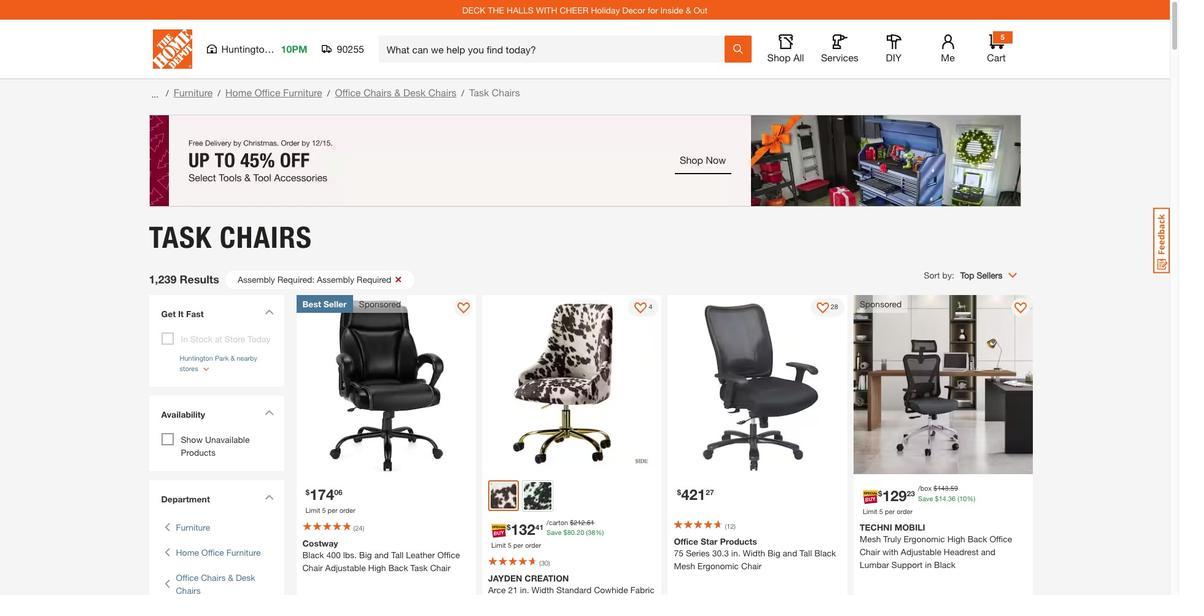 Task type: describe. For each thing, give the bounding box(es) containing it.
office chairs & desk chairs
[[176, 573, 255, 596]]

cowhide
[[594, 585, 628, 595]]

1 vertical spatial office chairs & desk chairs link
[[176, 572, 269, 596]]

24
[[355, 524, 363, 532]]

at
[[215, 334, 222, 344]]

me button
[[928, 34, 968, 64]]

display image for best seller
[[458, 302, 470, 315]]

cart 5
[[987, 33, 1006, 63]]

star
[[701, 537, 718, 547]]

$ 132 41
[[507, 521, 544, 539]]

furniture up office chairs & desk chairs
[[226, 548, 261, 558]]

availability
[[161, 409, 205, 420]]

41
[[535, 523, 544, 532]]

36
[[948, 495, 956, 503]]

back caret image for furniture
[[164, 521, 170, 534]]

per for 129
[[885, 508, 895, 516]]

2 / from the left
[[218, 88, 221, 98]]

huntington park & nearby stores
[[180, 354, 257, 373]]

get it fast
[[161, 309, 204, 319]]

furniture link for rightmost office chairs & desk chairs link's home office furniture link
[[174, 87, 213, 98]]

task inside ... / furniture / home office furniture / office chairs & desk chairs / task chairs
[[469, 87, 489, 98]]

deck the halls with cheer holiday decor for inside & out link
[[462, 5, 708, 15]]

mesh truly ergonomic high back office chair with adjustable headrest and lumbar support in black image
[[854, 295, 1033, 475]]

costway black 400 lbs. big and tall leather office chair adjustable high back task chair
[[302, 538, 460, 573]]

$ right /box
[[934, 485, 938, 493]]

black inside the costway black 400 lbs. big and tall leather office chair adjustable high back task chair
[[302, 550, 324, 560]]

products for unavailable
[[181, 447, 216, 458]]

order for 132
[[525, 542, 541, 550]]

$ 174 06
[[306, 486, 342, 504]]

required:
[[277, 274, 315, 285]]

... button
[[149, 85, 161, 103]]

%) for 129
[[967, 495, 975, 503]]

assembly required: assembly required button
[[225, 271, 415, 289]]

in. inside jayden creation arce 21 in. width standard cowhide fabric
[[520, 585, 529, 595]]

leather
[[406, 550, 435, 560]]

30
[[541, 559, 548, 567]]

park for huntington park
[[273, 43, 293, 55]]

with
[[536, 5, 557, 15]]

black inside office star products 75 series 30.3 in. width big and tall black mesh ergonomic chair
[[815, 548, 836, 559]]

high inside the costway black 400 lbs. big and tall leather office chair adjustable high back task chair
[[368, 563, 386, 573]]

tall inside office star products 75 series 30.3 in. width big and tall black mesh ergonomic chair
[[800, 548, 812, 559]]

06
[[334, 488, 342, 497]]

28
[[831, 303, 838, 311]]

$ inside $ 174 06
[[306, 488, 310, 497]]

it
[[178, 309, 184, 319]]

20
[[577, 529, 584, 537]]

What can we help you find today? search field
[[387, 36, 724, 62]]

black inside the techni mobili mesh truly ergonomic high back office chair with adjustable headrest and lumbar support in black
[[934, 560, 956, 571]]

14
[[939, 495, 946, 503]]

home inside ... / furniture / home office furniture / office chairs & desk chairs / task chairs
[[225, 87, 252, 98]]

10pm
[[281, 43, 307, 55]]

75
[[674, 548, 684, 559]]

mobili
[[895, 523, 925, 533]]

5 inside cart 5
[[1001, 33, 1005, 42]]

unavailable
[[205, 435, 250, 445]]

/box $ 143 . 59 save $ 14 . 36 ( 10 %) limit 5 per order
[[863, 485, 975, 516]]

132
[[511, 521, 535, 539]]

services
[[821, 52, 859, 63]]

huntington for huntington park
[[221, 43, 270, 55]]

61
[[587, 519, 595, 527]]

in stock at store today
[[181, 334, 271, 344]]

1 vertical spatial home
[[176, 548, 199, 558]]

( 12 )
[[725, 523, 736, 531]]

chair inside the techni mobili mesh truly ergonomic high back office chair with adjustable headrest and lumbar support in black
[[860, 547, 880, 558]]

seller
[[324, 299, 347, 309]]

59
[[951, 485, 958, 493]]

( for ( 30 )
[[539, 559, 541, 567]]

( for ( 12 )
[[725, 523, 727, 531]]

adjustable for lbs.
[[325, 563, 366, 573]]

400
[[326, 550, 341, 560]]

shop
[[767, 52, 791, 63]]

cheer
[[560, 5, 589, 15]]

( inside /carton $ 212 . 61 save $ 80 . 20 ( 38 %) limit 5 per order
[[586, 529, 588, 537]]

get
[[161, 309, 176, 319]]

desk inside ... / furniture / home office furniture / office chairs & desk chairs / task chairs
[[403, 87, 426, 98]]

back caret image for home office furniture
[[164, 546, 170, 559]]

4 button
[[629, 298, 659, 317]]

10
[[959, 495, 967, 503]]

in
[[181, 334, 188, 344]]

sellers
[[977, 270, 1003, 280]]

standard
[[556, 585, 592, 595]]

/carton
[[547, 519, 568, 527]]

display image
[[635, 302, 647, 315]]

fabric
[[630, 585, 655, 595]]

availability link
[[155, 402, 278, 430]]

lumbar
[[860, 560, 889, 571]]

) for limit
[[363, 524, 364, 532]]

/carton $ 212 . 61 save $ 80 . 20 ( 38 %) limit 5 per order
[[491, 519, 604, 550]]

%) for 132
[[595, 529, 604, 537]]

28 button
[[811, 298, 844, 317]]

cowhide image
[[491, 483, 517, 509]]

office inside office star products 75 series 30.3 in. width big and tall black mesh ergonomic chair
[[674, 537, 698, 547]]

task inside the costway black 400 lbs. big and tall leather office chair adjustable high back task chair
[[410, 563, 428, 573]]

huntington park
[[221, 43, 293, 55]]

lbs.
[[343, 550, 357, 560]]

1 horizontal spatial )
[[548, 559, 550, 567]]

office star products 75 series 30.3 in. width big and tall black mesh ergonomic chair
[[674, 537, 836, 572]]

in. inside office star products 75 series 30.3 in. width big and tall black mesh ergonomic chair
[[731, 548, 740, 559]]

( 30 )
[[539, 559, 550, 567]]

( 24 )
[[353, 524, 364, 532]]

home office furniture
[[176, 548, 261, 558]]

5 down $ 174 06
[[322, 507, 326, 515]]

$ 421 27
[[677, 486, 714, 504]]

furniture right ...
[[174, 87, 213, 98]]

the home depot logo image
[[153, 29, 192, 69]]

halls
[[507, 5, 534, 15]]

office inside the costway black 400 lbs. big and tall leather office chair adjustable high back task chair
[[437, 550, 460, 560]]

furniture down 10pm
[[283, 87, 322, 98]]

width inside office star products 75 series 30.3 in. width big and tall black mesh ergonomic chair
[[743, 548, 765, 559]]

2 sponsored from the left
[[860, 299, 902, 309]]

save for 129
[[918, 495, 933, 503]]

show unavailable products
[[181, 435, 250, 458]]

high inside the techni mobili mesh truly ergonomic high back office chair with adjustable headrest and lumbar support in black
[[948, 534, 965, 545]]

get it fast link
[[155, 301, 278, 330]]

cart
[[987, 52, 1006, 63]]

products for star
[[720, 537, 757, 547]]

today
[[248, 334, 271, 344]]

0 horizontal spatial order
[[339, 507, 355, 515]]

/box
[[918, 485, 932, 493]]

results
[[180, 273, 219, 286]]

shop all
[[767, 52, 804, 63]]

23
[[907, 489, 915, 498]]

5 inside /carton $ 212 . 61 save $ 80 . 20 ( 38 %) limit 5 per order
[[508, 542, 512, 550]]

$ inside $ 132 41
[[507, 523, 511, 532]]

with
[[883, 547, 899, 558]]

( for ( 24 )
[[353, 524, 355, 532]]

and inside office star products 75 series 30.3 in. width big and tall black mesh ergonomic chair
[[783, 548, 797, 559]]

best seller
[[302, 299, 347, 309]]

headrest
[[944, 547, 979, 558]]

shop all button
[[766, 34, 806, 64]]



Task type: vqa. For each thing, say whether or not it's contained in the screenshot.
1st /
yes



Task type: locate. For each thing, give the bounding box(es) containing it.
back up headrest
[[968, 534, 987, 545]]

0 horizontal spatial and
[[374, 550, 389, 560]]

office inside the techni mobili mesh truly ergonomic high back office chair with adjustable headrest and lumbar support in black
[[990, 534, 1012, 545]]

in.
[[731, 548, 740, 559], [520, 585, 529, 595]]

3 / from the left
[[327, 88, 330, 98]]

mesh inside office star products 75 series 30.3 in. width big and tall black mesh ergonomic chair
[[674, 561, 695, 572]]

caret icon image for get it fast
[[264, 309, 274, 315]]

back caret image
[[164, 521, 170, 534], [164, 546, 170, 559]]

display image inside "28" dropdown button
[[817, 302, 829, 315]]

1 horizontal spatial adjustable
[[901, 547, 942, 558]]

black 400 lbs. big and tall leather office chair adjustable high back task chair image
[[296, 295, 476, 475]]

$ 129 23
[[878, 487, 915, 505]]

furniture link right ...
[[174, 87, 213, 98]]

) up the costway black 400 lbs. big and tall leather office chair adjustable high back task chair
[[363, 524, 364, 532]]

2 horizontal spatial limit
[[863, 508, 878, 516]]

mesh
[[860, 534, 881, 545], [674, 561, 695, 572]]

caret icon image
[[264, 309, 274, 315], [264, 410, 274, 416], [264, 495, 274, 500]]

ergonomic inside the techni mobili mesh truly ergonomic high back office chair with adjustable headrest and lumbar support in black
[[904, 534, 945, 545]]

& inside ... / furniture / home office furniture / office chairs & desk chairs / task chairs
[[394, 87, 401, 98]]

1 horizontal spatial and
[[783, 548, 797, 559]]

$ inside '$ 421 27'
[[677, 488, 681, 497]]

2 horizontal spatial display image
[[1015, 302, 1027, 315]]

12
[[727, 523, 734, 531]]

( up "30.3"
[[725, 523, 727, 531]]

0 vertical spatial ergonomic
[[904, 534, 945, 545]]

big inside office star products 75 series 30.3 in. width big and tall black mesh ergonomic chair
[[768, 548, 780, 559]]

0 horizontal spatial back
[[388, 563, 408, 573]]

and inside the techni mobili mesh truly ergonomic high back office chair with adjustable headrest and lumbar support in black
[[981, 547, 996, 558]]

1,239 results
[[149, 273, 219, 286]]

adjustable inside the costway black 400 lbs. big and tall leather office chair adjustable high back task chair
[[325, 563, 366, 573]]

1 horizontal spatial ergonomic
[[904, 534, 945, 545]]

0 horizontal spatial high
[[368, 563, 386, 573]]

show unavailable products link
[[181, 435, 250, 458]]

2 horizontal spatial black
[[934, 560, 956, 571]]

sort by: top sellers
[[924, 270, 1003, 280]]

adjustable down lbs.
[[325, 563, 366, 573]]

1 sponsored from the left
[[359, 299, 401, 309]]

.
[[949, 485, 951, 493], [946, 495, 948, 503], [585, 519, 587, 527], [575, 529, 577, 537]]

) up creation
[[548, 559, 550, 567]]

tall inside the costway black 400 lbs. big and tall leather office chair adjustable high back task chair
[[391, 550, 404, 560]]

office inside office chairs & desk chairs
[[176, 573, 199, 583]]

$ left 23
[[878, 489, 882, 498]]

1 vertical spatial width
[[532, 585, 554, 595]]

) for 421
[[734, 523, 736, 531]]

( right 36
[[958, 495, 959, 503]]

0 horizontal spatial limit
[[306, 507, 320, 515]]

ergonomic inside office star products 75 series 30.3 in. width big and tall black mesh ergonomic chair
[[698, 561, 739, 572]]

0 vertical spatial mesh
[[860, 534, 881, 545]]

0 horizontal spatial task
[[149, 220, 212, 255]]

assembly left required:
[[238, 274, 275, 285]]

$ down the /carton
[[564, 529, 567, 537]]

sponsored down required
[[359, 299, 401, 309]]

home up office chairs & desk chairs
[[176, 548, 199, 558]]

1 horizontal spatial sponsored
[[860, 299, 902, 309]]

& inside office chairs & desk chairs
[[228, 573, 233, 583]]

2 horizontal spatial and
[[981, 547, 996, 558]]

adjustable inside the techni mobili mesh truly ergonomic high back office chair with adjustable headrest and lumbar support in black
[[901, 547, 942, 558]]

park inside the huntington park & nearby stores
[[215, 354, 229, 362]]

( right "20"
[[586, 529, 588, 537]]

0 horizontal spatial big
[[359, 550, 372, 560]]

jayden creation arce 21 in. width standard cowhide fabric
[[488, 573, 655, 596]]

$ left 27
[[677, 488, 681, 497]]

per down $ 174 06
[[328, 507, 338, 515]]

save down /box
[[918, 495, 933, 503]]

4 / from the left
[[461, 88, 464, 98]]

1 vertical spatial huntington
[[180, 354, 213, 362]]

tall
[[800, 548, 812, 559], [391, 550, 404, 560]]

0 horizontal spatial display image
[[458, 302, 470, 315]]

truly
[[883, 534, 901, 545]]

1 vertical spatial home office furniture link
[[176, 546, 261, 559]]

1 horizontal spatial %)
[[967, 495, 975, 503]]

back
[[968, 534, 987, 545], [388, 563, 408, 573]]

0 horizontal spatial in.
[[520, 585, 529, 595]]

home office furniture link up office chairs & desk chairs
[[176, 546, 261, 559]]

0 horizontal spatial save
[[547, 529, 562, 537]]

task chairs
[[149, 220, 312, 255]]

arce 21 in. width standard cowhide fabric task chair with adjustable height image
[[482, 295, 662, 475]]

0 vertical spatial save
[[918, 495, 933, 503]]

show
[[181, 435, 203, 445]]

save inside /carton $ 212 . 61 save $ 80 . 20 ( 38 %) limit 5 per order
[[547, 529, 562, 537]]

caret icon image for department
[[264, 495, 274, 500]]

1 horizontal spatial limit
[[491, 542, 506, 550]]

products inside office star products 75 series 30.3 in. width big and tall black mesh ergonomic chair
[[720, 537, 757, 547]]

0 vertical spatial in.
[[731, 548, 740, 559]]

services button
[[820, 34, 860, 64]]

1 horizontal spatial home
[[225, 87, 252, 98]]

limit up techni
[[863, 508, 878, 516]]

products inside the show unavailable products
[[181, 447, 216, 458]]

1 horizontal spatial huntington
[[221, 43, 270, 55]]

174
[[310, 486, 334, 504]]

home office furniture link for rightmost office chairs & desk chairs link
[[225, 87, 322, 98]]

1 vertical spatial products
[[720, 537, 757, 547]]

1 horizontal spatial park
[[273, 43, 293, 55]]

2 display image from the left
[[817, 302, 829, 315]]

ergonomic
[[904, 534, 945, 545], [698, 561, 739, 572]]

in. right "30.3"
[[731, 548, 740, 559]]

huntington for huntington park & nearby stores
[[180, 354, 213, 362]]

0 vertical spatial park
[[273, 43, 293, 55]]

caret icon image inside get it fast link
[[264, 309, 274, 315]]

3 caret icon image from the top
[[264, 495, 274, 500]]

huntington up 'stores'
[[180, 354, 213, 362]]

0 horizontal spatial black
[[302, 550, 324, 560]]

1 vertical spatial back
[[388, 563, 408, 573]]

per down 129
[[885, 508, 895, 516]]

save for 132
[[547, 529, 562, 537]]

adjustable up in
[[901, 547, 942, 558]]

furniture link down department
[[176, 521, 210, 534]]

1 vertical spatial save
[[547, 529, 562, 537]]

furniture down department
[[176, 522, 210, 533]]

1 horizontal spatial save
[[918, 495, 933, 503]]

0 horizontal spatial home
[[176, 548, 199, 558]]

techni mobili mesh truly ergonomic high back office chair with adjustable headrest and lumbar support in black
[[860, 523, 1012, 571]]

holiday
[[591, 5, 620, 15]]

for
[[648, 5, 658, 15]]

top
[[960, 270, 974, 280]]

2 back caret image from the top
[[164, 546, 170, 559]]

0 vertical spatial huntington
[[221, 43, 270, 55]]

75 series 30.3 in. width big and tall black mesh ergonomic chair image
[[668, 295, 848, 475]]

park down at
[[215, 354, 229, 362]]

212
[[574, 519, 585, 527]]

1 horizontal spatial mesh
[[860, 534, 881, 545]]

1 horizontal spatial width
[[743, 548, 765, 559]]

1 vertical spatial mesh
[[674, 561, 695, 572]]

order inside /box $ 143 . 59 save $ 14 . 36 ( 10 %) limit 5 per order
[[897, 508, 913, 516]]

back down "leather"
[[388, 563, 408, 573]]

save inside /box $ 143 . 59 save $ 14 . 36 ( 10 %) limit 5 per order
[[918, 495, 933, 503]]

huntington
[[221, 43, 270, 55], [180, 354, 213, 362]]

& inside the huntington park & nearby stores
[[231, 354, 235, 362]]

home office furniture link
[[225, 87, 322, 98], [176, 546, 261, 559]]

1 horizontal spatial order
[[525, 542, 541, 550]]

desk inside office chairs & desk chairs
[[236, 573, 255, 583]]

$ up limit 5 per order
[[306, 488, 310, 497]]

best
[[302, 299, 321, 309]]

department
[[161, 494, 210, 505]]

0 horizontal spatial per
[[328, 507, 338, 515]]

diy
[[886, 52, 902, 63]]

27
[[706, 488, 714, 497]]

width inside jayden creation arce 21 in. width standard cowhide fabric
[[532, 585, 554, 595]]

$ down 143
[[935, 495, 939, 503]]

1 caret icon image from the top
[[264, 309, 274, 315]]

1 horizontal spatial back
[[968, 534, 987, 545]]

0 vertical spatial desk
[[403, 87, 426, 98]]

... / furniture / home office furniture / office chairs & desk chairs / task chairs
[[149, 87, 520, 99]]

90255 button
[[322, 43, 365, 55]]

( inside /box $ 143 . 59 save $ 14 . 36 ( 10 %) limit 5 per order
[[958, 495, 959, 503]]

limit up jayden
[[491, 542, 506, 550]]

$ up 80
[[570, 519, 574, 527]]

0 horizontal spatial mesh
[[674, 561, 695, 572]]

mesh down techni
[[860, 534, 881, 545]]

back inside the techni mobili mesh truly ergonomic high back office chair with adjustable headrest and lumbar support in black
[[968, 534, 987, 545]]

sponsored right '28'
[[860, 299, 902, 309]]

order down 06
[[339, 507, 355, 515]]

home office furniture link down huntington park
[[225, 87, 322, 98]]

in. right the 21
[[520, 585, 529, 595]]

big right "30.3"
[[768, 548, 780, 559]]

2 horizontal spatial order
[[897, 508, 913, 516]]

0 vertical spatial high
[[948, 534, 965, 545]]

ergonomic down "30.3"
[[698, 561, 739, 572]]

out
[[694, 5, 708, 15]]

38
[[588, 529, 595, 537]]

30.3
[[712, 548, 729, 559]]

sponsored banner image
[[149, 115, 1021, 207]]

90255
[[337, 43, 364, 55]]

1 vertical spatial adjustable
[[325, 563, 366, 573]]

1 vertical spatial park
[[215, 354, 229, 362]]

0 horizontal spatial ergonomic
[[698, 561, 739, 572]]

ergonomic down mobili
[[904, 534, 945, 545]]

0 vertical spatial products
[[181, 447, 216, 458]]

products down 12
[[720, 537, 757, 547]]

1 vertical spatial in.
[[520, 585, 529, 595]]

2 horizontal spatial )
[[734, 523, 736, 531]]

limit for 132
[[491, 542, 506, 550]]

park left "90255" button
[[273, 43, 293, 55]]

1 horizontal spatial desk
[[403, 87, 426, 98]]

order down $ 132 41
[[525, 542, 541, 550]]

park for huntington park & nearby stores
[[215, 354, 229, 362]]

1 horizontal spatial high
[[948, 534, 965, 545]]

techni
[[860, 523, 892, 533]]

5 down 132
[[508, 542, 512, 550]]

required
[[357, 274, 391, 285]]

5 up cart
[[1001, 33, 1005, 42]]

2 assembly from the left
[[317, 274, 354, 285]]

0 vertical spatial adjustable
[[901, 547, 942, 558]]

4
[[649, 303, 653, 311]]

421
[[681, 486, 706, 504]]

(
[[958, 495, 959, 503], [725, 523, 727, 531], [353, 524, 355, 532], [586, 529, 588, 537], [539, 559, 541, 567]]

sort
[[924, 270, 940, 280]]

furniture link
[[174, 87, 213, 98], [176, 521, 210, 534]]

21
[[508, 585, 518, 595]]

) up office star products 75 series 30.3 in. width big and tall black mesh ergonomic chair
[[734, 523, 736, 531]]

$ left 41
[[507, 523, 511, 532]]

me
[[941, 52, 955, 63]]

0 horizontal spatial office chairs & desk chairs link
[[176, 572, 269, 596]]

home
[[225, 87, 252, 98], [176, 548, 199, 558]]

caret icon image inside department link
[[264, 495, 274, 500]]

0 vertical spatial %)
[[967, 495, 975, 503]]

per inside /box $ 143 . 59 save $ 14 . 36 ( 10 %) limit 5 per order
[[885, 508, 895, 516]]

width down creation
[[532, 585, 554, 595]]

1 vertical spatial high
[[368, 563, 386, 573]]

back caret image up back caret icon
[[164, 546, 170, 559]]

home down huntington park
[[225, 87, 252, 98]]

2 horizontal spatial per
[[885, 508, 895, 516]]

0 horizontal spatial %)
[[595, 529, 604, 537]]

1 back caret image from the top
[[164, 521, 170, 534]]

display image
[[458, 302, 470, 315], [817, 302, 829, 315], [1015, 302, 1027, 315]]

by:
[[943, 270, 954, 280]]

limit down 174
[[306, 507, 320, 515]]

huntington left 10pm
[[221, 43, 270, 55]]

0 horizontal spatial park
[[215, 354, 229, 362]]

0 horizontal spatial huntington
[[180, 354, 213, 362]]

0 horizontal spatial width
[[532, 585, 554, 595]]

1 vertical spatial back caret image
[[164, 546, 170, 559]]

limit for 129
[[863, 508, 878, 516]]

1 display image from the left
[[458, 302, 470, 315]]

0 horizontal spatial assembly
[[238, 274, 275, 285]]

0 vertical spatial office chairs & desk chairs link
[[335, 87, 457, 98]]

0 vertical spatial caret icon image
[[264, 309, 274, 315]]

2 horizontal spatial task
[[469, 87, 489, 98]]

big inside the costway black 400 lbs. big and tall leather office chair adjustable high back task chair
[[359, 550, 372, 560]]

$ inside $ 129 23
[[878, 489, 882, 498]]

and inside the costway black 400 lbs. big and tall leather office chair adjustable high back task chair
[[374, 550, 389, 560]]

3 display image from the left
[[1015, 302, 1027, 315]]

1 vertical spatial furniture link
[[176, 521, 210, 534]]

order inside /carton $ 212 . 61 save $ 80 . 20 ( 38 %) limit 5 per order
[[525, 542, 541, 550]]

0 vertical spatial home
[[225, 87, 252, 98]]

creation
[[525, 573, 569, 584]]

1 vertical spatial ergonomic
[[698, 561, 739, 572]]

back caret image
[[164, 572, 170, 596]]

%) right "20"
[[595, 529, 604, 537]]

limit inside /carton $ 212 . 61 save $ 80 . 20 ( 38 %) limit 5 per order
[[491, 542, 506, 550]]

1 vertical spatial task
[[149, 220, 212, 255]]

caret icon image for availability
[[264, 410, 274, 416]]

products
[[181, 447, 216, 458], [720, 537, 757, 547]]

width right "30.3"
[[743, 548, 765, 559]]

1 horizontal spatial products
[[720, 537, 757, 547]]

mesh inside the techni mobili mesh truly ergonomic high back office chair with adjustable headrest and lumbar support in black
[[860, 534, 881, 545]]

diy button
[[874, 34, 914, 64]]

the
[[488, 5, 504, 15]]

assembly up seller on the left bottom of page
[[317, 274, 354, 285]]

0 vertical spatial task
[[469, 87, 489, 98]]

back inside the costway black 400 lbs. big and tall leather office chair adjustable high back task chair
[[388, 563, 408, 573]]

1 horizontal spatial big
[[768, 548, 780, 559]]

0 vertical spatial home office furniture link
[[225, 87, 322, 98]]

furniture link for home office furniture link associated with the bottommost office chairs & desk chairs link
[[176, 521, 210, 534]]

home office furniture link for the bottommost office chairs & desk chairs link
[[176, 546, 261, 559]]

&
[[686, 5, 691, 15], [394, 87, 401, 98], [231, 354, 235, 362], [228, 573, 233, 583]]

feedback link image
[[1153, 208, 1170, 274]]

( up lbs.
[[353, 524, 355, 532]]

support
[[892, 560, 923, 571]]

big right lbs.
[[359, 550, 372, 560]]

save down the /carton
[[547, 529, 562, 537]]

0 horizontal spatial desk
[[236, 573, 255, 583]]

big
[[768, 548, 780, 559], [359, 550, 372, 560]]

0 vertical spatial furniture link
[[174, 87, 213, 98]]

0 horizontal spatial )
[[363, 524, 364, 532]]

0 horizontal spatial adjustable
[[325, 563, 366, 573]]

1 vertical spatial %)
[[595, 529, 604, 537]]

1 / from the left
[[166, 88, 169, 98]]

1 vertical spatial caret icon image
[[264, 410, 274, 416]]

per inside /carton $ 212 . 61 save $ 80 . 20 ( 38 %) limit 5 per order
[[514, 542, 523, 550]]

2 caret icon image from the top
[[264, 410, 274, 416]]

in
[[925, 560, 932, 571]]

1 horizontal spatial black
[[815, 548, 836, 559]]

2 vertical spatial task
[[410, 563, 428, 573]]

1 horizontal spatial task
[[410, 563, 428, 573]]

1 horizontal spatial assembly
[[317, 274, 354, 285]]

caret icon image inside availability link
[[264, 410, 274, 416]]

0 vertical spatial width
[[743, 548, 765, 559]]

and
[[981, 547, 996, 558], [783, 548, 797, 559], [374, 550, 389, 560]]

limit inside /box $ 143 . 59 save $ 14 . 36 ( 10 %) limit 5 per order
[[863, 508, 878, 516]]

0 vertical spatial back caret image
[[164, 521, 170, 534]]

deck
[[462, 5, 486, 15]]

5 up techni
[[879, 508, 883, 516]]

huntington inside the huntington park & nearby stores
[[180, 354, 213, 362]]

office
[[255, 87, 280, 98], [335, 87, 361, 98], [990, 534, 1012, 545], [674, 537, 698, 547], [201, 548, 224, 558], [437, 550, 460, 560], [176, 573, 199, 583]]

1 assembly from the left
[[238, 274, 275, 285]]

office chairs & desk chairs link
[[335, 87, 457, 98], [176, 572, 269, 596]]

0 vertical spatial back
[[968, 534, 987, 545]]

black image
[[524, 483, 552, 510]]

143
[[938, 485, 949, 493]]

%) inside /carton $ 212 . 61 save $ 80 . 20 ( 38 %) limit 5 per order
[[595, 529, 604, 537]]

order for 129
[[897, 508, 913, 516]]

order up mobili
[[897, 508, 913, 516]]

1 horizontal spatial tall
[[800, 548, 812, 559]]

2 vertical spatial caret icon image
[[264, 495, 274, 500]]

1 horizontal spatial in.
[[731, 548, 740, 559]]

display image for sponsored
[[1015, 302, 1027, 315]]

per down 132
[[514, 542, 523, 550]]

products down show
[[181, 447, 216, 458]]

%) inside /box $ 143 . 59 save $ 14 . 36 ( 10 %) limit 5 per order
[[967, 495, 975, 503]]

chair inside office star products 75 series 30.3 in. width big and tall black mesh ergonomic chair
[[741, 561, 762, 572]]

1 horizontal spatial display image
[[817, 302, 829, 315]]

stock
[[190, 334, 213, 344]]

in stock at store today link
[[181, 334, 271, 344]]

%) right 36
[[967, 495, 975, 503]]

per for 132
[[514, 542, 523, 550]]

fast
[[186, 309, 204, 319]]

5 inside /box $ 143 . 59 save $ 14 . 36 ( 10 %) limit 5 per order
[[879, 508, 883, 516]]

adjustable for truly
[[901, 547, 942, 558]]

back caret image down department
[[164, 521, 170, 534]]

1 horizontal spatial office chairs & desk chairs link
[[335, 87, 457, 98]]

mesh down 75
[[674, 561, 695, 572]]

( up creation
[[539, 559, 541, 567]]

0 horizontal spatial tall
[[391, 550, 404, 560]]



